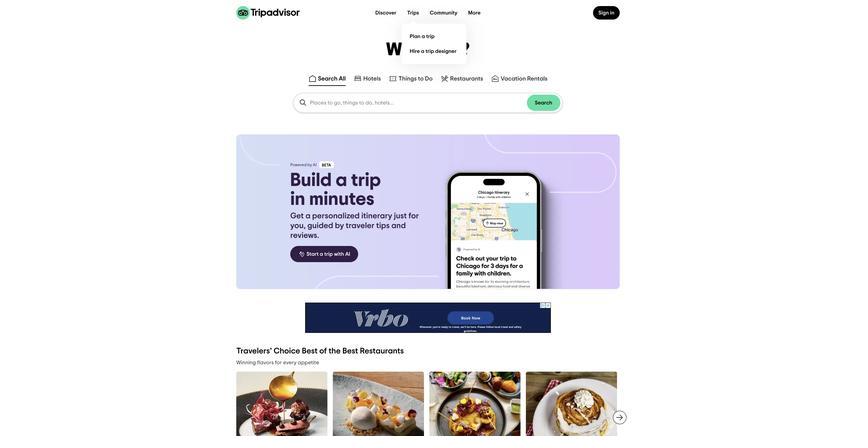 Task type: locate. For each thing, give the bounding box(es) containing it.
0 vertical spatial search
[[318, 76, 338, 82]]

menu containing plan a trip
[[402, 24, 467, 64]]

by inside build a trip in minutes get a personalized itinerary just for you, guided by traveler tips and reviews.
[[335, 222, 344, 230]]

0 horizontal spatial ai
[[313, 163, 317, 167]]

1 horizontal spatial restaurants
[[450, 76, 483, 82]]

1 horizontal spatial search
[[535, 100, 552, 106]]

in up get
[[290, 190, 305, 209]]

tripadvisor image
[[236, 6, 300, 20]]

trip
[[426, 34, 435, 39], [426, 48, 434, 54], [351, 171, 381, 190], [324, 252, 333, 257]]

ai
[[313, 163, 317, 167], [345, 252, 350, 257]]

tab list
[[0, 72, 856, 87]]

itinerary
[[361, 212, 392, 220]]

vacation rentals link
[[491, 75, 548, 83]]

best right the
[[342, 348, 358, 356]]

0 horizontal spatial search
[[318, 76, 338, 82]]

0 vertical spatial in
[[610, 10, 614, 16]]

trips
[[407, 10, 419, 16]]

Search search field
[[294, 94, 562, 112], [310, 100, 527, 106]]

powered
[[290, 163, 307, 167]]

by right 'powered'
[[307, 163, 312, 167]]

for right just
[[409, 212, 419, 220]]

appetite
[[298, 361, 319, 366]]

1 horizontal spatial ai
[[345, 252, 350, 257]]

community
[[430, 10, 457, 16]]

a right plan
[[422, 34, 425, 39]]

search inside 'button'
[[318, 76, 338, 82]]

with
[[334, 252, 344, 257]]

in
[[610, 10, 614, 16], [290, 190, 305, 209]]

0 horizontal spatial best
[[302, 348, 318, 356]]

by down personalized
[[335, 222, 344, 230]]

0 horizontal spatial for
[[275, 361, 282, 366]]

in inside build a trip in minutes get a personalized itinerary just for you, guided by traveler tips and reviews.
[[290, 190, 305, 209]]

0 horizontal spatial by
[[307, 163, 312, 167]]

0 vertical spatial ai
[[313, 163, 317, 167]]

hire a trip designer
[[410, 48, 457, 54]]

for
[[409, 212, 419, 220], [275, 361, 282, 366]]

reviews.
[[290, 232, 319, 240]]

in right sign
[[610, 10, 614, 16]]

trips button
[[402, 6, 424, 20]]

guided
[[307, 222, 333, 230]]

menu
[[402, 24, 467, 64]]

by
[[307, 163, 312, 167], [335, 222, 344, 230]]

search inside button
[[535, 100, 552, 106]]

1 horizontal spatial best
[[342, 348, 358, 356]]

1 horizontal spatial for
[[409, 212, 419, 220]]

restaurants link
[[441, 75, 483, 83]]

trip for start
[[324, 252, 333, 257]]

a inside button
[[320, 252, 323, 257]]

0 vertical spatial by
[[307, 163, 312, 167]]

vacation
[[501, 76, 526, 82]]

travelers'
[[236, 348, 272, 356]]

hotels button
[[353, 73, 382, 86]]

1 vertical spatial search
[[535, 100, 552, 106]]

tips
[[376, 222, 390, 230]]

search all button
[[307, 73, 347, 86]]

search
[[318, 76, 338, 82], [535, 100, 552, 106]]

every
[[283, 361, 297, 366]]

a for start
[[320, 252, 323, 257]]

a
[[422, 34, 425, 39], [421, 48, 424, 54], [336, 171, 347, 190], [306, 212, 311, 220], [320, 252, 323, 257]]

trip inside build a trip in minutes get a personalized itinerary just for you, guided by traveler tips and reviews.
[[351, 171, 381, 190]]

ai inside button
[[345, 252, 350, 257]]

trip for plan
[[426, 34, 435, 39]]

start a trip with ai
[[307, 252, 350, 257]]

things to do
[[399, 76, 433, 82]]

do
[[425, 76, 433, 82]]

to
[[418, 76, 424, 82]]

for inside build a trip in minutes get a personalized itinerary just for you, guided by traveler tips and reviews.
[[409, 212, 419, 220]]

a right hire
[[421, 48, 424, 54]]

trip inside button
[[324, 252, 333, 257]]

2 best from the left
[[342, 348, 358, 356]]

search search field down do
[[294, 94, 562, 112]]

search down rentals at the right top
[[535, 100, 552, 106]]

tab list containing search all
[[0, 72, 856, 87]]

1 horizontal spatial by
[[335, 222, 344, 230]]

a right start
[[320, 252, 323, 257]]

1 horizontal spatial in
[[610, 10, 614, 16]]

0 horizontal spatial restaurants
[[360, 348, 404, 356]]

0 vertical spatial restaurants
[[450, 76, 483, 82]]

you,
[[290, 222, 306, 230]]

discover
[[375, 10, 396, 16]]

winning
[[236, 361, 256, 366]]

best up appetite
[[302, 348, 318, 356]]

search left all at the left of the page
[[318, 76, 338, 82]]

1 best from the left
[[302, 348, 318, 356]]

things
[[399, 76, 417, 82]]

hotels link
[[354, 75, 381, 83]]

ai left beta at the top left
[[313, 163, 317, 167]]

travelers' choice best of the best restaurants
[[236, 348, 404, 356]]

plan a trip
[[410, 34, 435, 39]]

to?
[[444, 41, 470, 59]]

a for plan
[[422, 34, 425, 39]]

choice
[[274, 348, 300, 356]]

1 vertical spatial by
[[335, 222, 344, 230]]

and
[[391, 222, 406, 230]]

restaurants
[[450, 76, 483, 82], [360, 348, 404, 356]]

for left every
[[275, 361, 282, 366]]

ai right with
[[345, 252, 350, 257]]

0 vertical spatial for
[[409, 212, 419, 220]]

0 horizontal spatial in
[[290, 190, 305, 209]]

best
[[302, 348, 318, 356], [342, 348, 358, 356]]

hire
[[410, 48, 420, 54]]

a right build
[[336, 171, 347, 190]]

a right get
[[306, 212, 311, 220]]

search all
[[318, 76, 346, 82]]

1 vertical spatial in
[[290, 190, 305, 209]]

1 vertical spatial ai
[[345, 252, 350, 257]]



Task type: describe. For each thing, give the bounding box(es) containing it.
a for build
[[336, 171, 347, 190]]

personalized
[[312, 212, 360, 220]]

search search field containing search
[[294, 94, 562, 112]]

restaurants button
[[439, 73, 485, 86]]

in inside sign in link
[[610, 10, 614, 16]]

designer
[[435, 48, 457, 54]]

powered by ai
[[290, 163, 317, 167]]

restaurants inside "link"
[[450, 76, 483, 82]]

just
[[394, 212, 407, 220]]

vacation rentals
[[501, 76, 548, 82]]

search for search all
[[318, 76, 338, 82]]

search for search
[[535, 100, 552, 106]]

plan
[[410, 34, 421, 39]]

winning flavors for every appetite
[[236, 361, 319, 366]]

sign in link
[[593, 6, 620, 20]]

vacation rentals button
[[490, 73, 549, 86]]

things to do button
[[388, 73, 434, 86]]

flavors
[[257, 361, 274, 366]]

where to?
[[386, 41, 470, 59]]

sign
[[599, 10, 609, 16]]

next image
[[616, 414, 624, 422]]

1 vertical spatial for
[[275, 361, 282, 366]]

more
[[468, 10, 481, 16]]

start
[[307, 252, 319, 257]]

search button
[[527, 95, 560, 111]]

beta
[[322, 163, 331, 167]]

1 vertical spatial restaurants
[[360, 348, 404, 356]]

community button
[[424, 6, 463, 20]]

the
[[329, 348, 341, 356]]

rentals
[[527, 76, 548, 82]]

more button
[[463, 6, 486, 20]]

trip for hire
[[426, 48, 434, 54]]

all
[[339, 76, 346, 82]]

where
[[386, 41, 441, 59]]

of
[[319, 348, 327, 356]]

traveler
[[346, 222, 375, 230]]

a for hire
[[421, 48, 424, 54]]

trip for build
[[351, 171, 381, 190]]

get
[[290, 212, 304, 220]]

search search field down to
[[310, 100, 527, 106]]

advertisement region
[[305, 303, 551, 334]]

start a trip with ai button
[[290, 246, 358, 263]]

hotels
[[363, 76, 381, 82]]

build a trip in minutes get a personalized itinerary just for you, guided by traveler tips and reviews.
[[290, 171, 419, 240]]

search image
[[299, 99, 307, 107]]

build
[[290, 171, 332, 190]]

discover button
[[370, 6, 402, 20]]

things to do link
[[389, 75, 433, 83]]

plan a trip link
[[407, 29, 461, 44]]

previous image
[[232, 414, 240, 422]]

sign in
[[599, 10, 614, 16]]

minutes
[[309, 190, 374, 209]]

hire a trip designer link
[[407, 44, 461, 59]]



Task type: vqa. For each thing, say whether or not it's contained in the screenshot.
Where
yes



